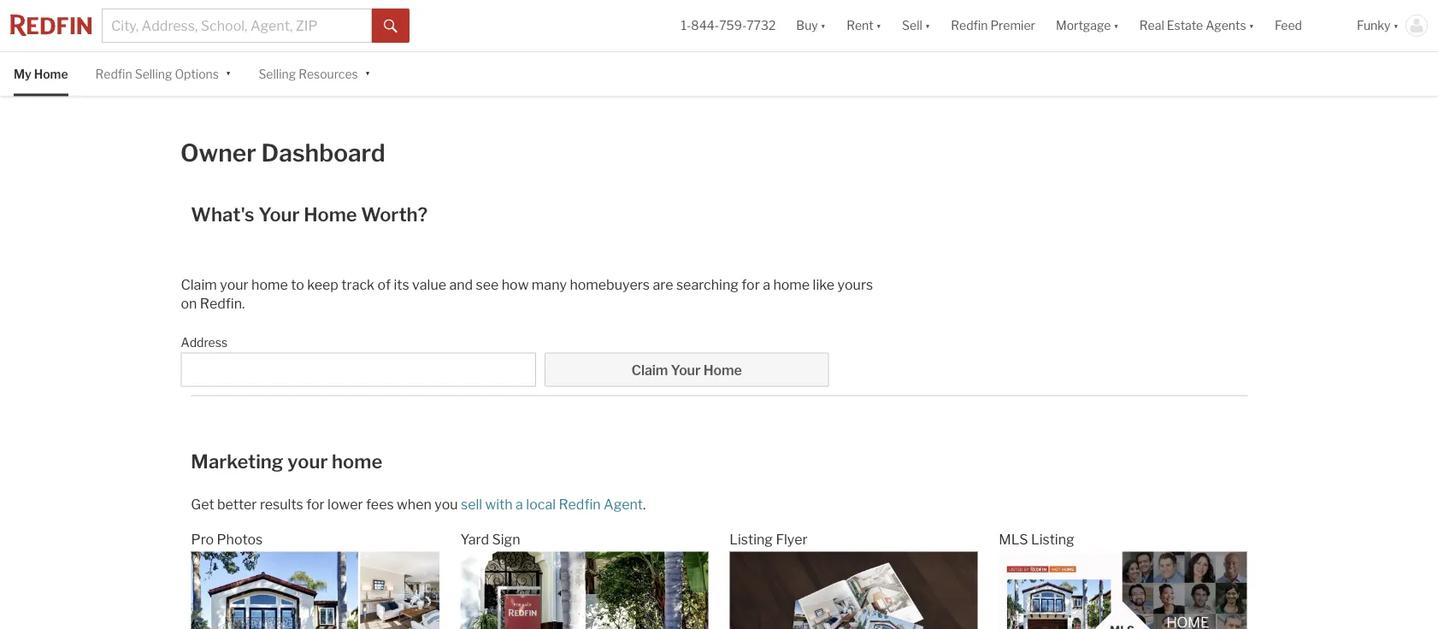 Task type: vqa. For each thing, say whether or not it's contained in the screenshot.
start
no



Task type: describe. For each thing, give the bounding box(es) containing it.
pro photos
[[191, 531, 263, 548]]

claim for claim your home to keep track of its value and see how many homebuyers are searching for a home like yours on redfin.
[[181, 276, 217, 293]]

rent ▾ button
[[847, 0, 882, 51]]

selling resources ▾
[[259, 65, 371, 81]]

1 listing from the left
[[730, 531, 773, 548]]

funky ▾
[[1357, 18, 1399, 33]]

.
[[643, 496, 646, 513]]

sign
[[492, 531, 520, 548]]

better
[[217, 496, 257, 513]]

▾ inside dropdown button
[[1249, 18, 1255, 33]]

sell ▾ button
[[902, 0, 931, 51]]

buy ▾ button
[[786, 0, 837, 51]]

redfin for redfin selling options ▾
[[95, 67, 132, 81]]

home for claim your home to keep track of its value and see how many homebuyers are searching for a home like yours on redfin.
[[251, 276, 288, 293]]

home for marketing your home
[[332, 450, 383, 473]]

searching
[[676, 276, 739, 293]]

home for claim your home
[[704, 362, 742, 379]]

local redfin agent
[[526, 496, 643, 513]]

redfin.
[[200, 295, 245, 312]]

flyer
[[776, 531, 808, 548]]

owner
[[180, 138, 256, 167]]

redfin selling options link
[[95, 52, 219, 96]]

feed button
[[1265, 0, 1347, 51]]

are
[[653, 276, 674, 293]]

results
[[260, 496, 303, 513]]

mortgage
[[1056, 18, 1111, 33]]

my home
[[14, 67, 68, 81]]

rent ▾ button
[[837, 0, 892, 51]]

what's
[[191, 202, 254, 226]]

rent
[[847, 18, 874, 33]]

redfin premier
[[951, 18, 1036, 33]]

premier
[[991, 18, 1036, 33]]

mls listing
[[999, 531, 1075, 548]]

yard
[[461, 531, 489, 548]]

▾ inside the redfin selling options ▾
[[226, 65, 231, 80]]

mls
[[999, 531, 1029, 548]]

value
[[412, 276, 446, 293]]

buy
[[797, 18, 818, 33]]

see
[[476, 276, 499, 293]]

your for claim
[[220, 276, 249, 293]]

sell ▾
[[902, 18, 931, 33]]

its
[[394, 276, 409, 293]]

mortgage ▾ button
[[1046, 0, 1130, 51]]

like
[[813, 276, 835, 293]]

submit search image
[[384, 19, 398, 33]]

estate
[[1167, 18, 1203, 33]]

your for marketing
[[287, 450, 328, 473]]

address
[[181, 335, 228, 350]]

buy ▾
[[797, 18, 826, 33]]

professional listing flyer image
[[730, 552, 978, 629]]

sell with a local redfin agent link
[[461, 496, 643, 513]]

759-
[[719, 18, 747, 33]]

▾ inside selling resources ▾
[[365, 65, 371, 80]]

get
[[191, 496, 214, 513]]

sell
[[461, 496, 482, 513]]

on
[[181, 295, 197, 312]]

and
[[449, 276, 473, 293]]

dashboard
[[261, 138, 385, 167]]

how
[[502, 276, 529, 293]]

0 horizontal spatial for
[[306, 496, 325, 513]]

redfin for redfin premier
[[951, 18, 988, 33]]

keep
[[307, 276, 339, 293]]

0 horizontal spatial a
[[516, 496, 523, 513]]

agents
[[1206, 18, 1247, 33]]

free professional listing photos image
[[191, 552, 439, 629]]

marketing your home
[[191, 450, 383, 473]]

rent ▾
[[847, 18, 882, 33]]



Task type: locate. For each thing, give the bounding box(es) containing it.
1-
[[681, 18, 691, 33]]

your
[[220, 276, 249, 293], [287, 450, 328, 473]]

claim for claim your home
[[632, 362, 668, 379]]

a right the with
[[516, 496, 523, 513]]

0 horizontal spatial claim
[[181, 276, 217, 293]]

to
[[291, 276, 304, 293]]

fees
[[366, 496, 394, 513]]

get better results for lower fees when you sell with a local redfin agent .
[[191, 496, 646, 513]]

1-844-759-7732
[[681, 18, 776, 33]]

0 horizontal spatial your
[[220, 276, 249, 293]]

redfin left premier
[[951, 18, 988, 33]]

1 horizontal spatial your
[[671, 362, 701, 379]]

options
[[175, 67, 219, 81]]

0 horizontal spatial home
[[251, 276, 288, 293]]

many
[[532, 276, 567, 293]]

redfin inside button
[[951, 18, 988, 33]]

0 vertical spatial your
[[258, 202, 300, 226]]

home up the lower
[[332, 450, 383, 473]]

mortgage ▾ button
[[1056, 0, 1119, 51]]

2 vertical spatial home
[[704, 362, 742, 379]]

your up results
[[287, 450, 328, 473]]

real estate agents ▾ button
[[1130, 0, 1265, 51]]

a inside claim your home to keep track of its value and see how many homebuyers are searching for a home like yours on redfin.
[[763, 276, 771, 293]]

1 vertical spatial your
[[287, 450, 328, 473]]

owner dashboard
[[180, 138, 385, 167]]

claim your home to keep track of its value and see how many homebuyers are searching for a home like yours on redfin.
[[181, 276, 873, 312]]

claim your home button
[[545, 353, 829, 387]]

0 horizontal spatial home
[[34, 67, 68, 81]]

claim your home
[[632, 362, 742, 379]]

2 horizontal spatial home
[[774, 276, 810, 293]]

None search field
[[181, 353, 536, 387]]

0 horizontal spatial listing
[[730, 531, 773, 548]]

7732
[[747, 18, 776, 33]]

▾ right buy
[[821, 18, 826, 33]]

claim
[[181, 276, 217, 293], [632, 362, 668, 379]]

▾ right rent
[[876, 18, 882, 33]]

redfin
[[951, 18, 988, 33], [95, 67, 132, 81]]

home
[[34, 67, 68, 81], [304, 202, 357, 226], [704, 362, 742, 379]]

selling left resources in the left top of the page
[[259, 67, 296, 81]]

claim inside claim your home to keep track of its value and see how many homebuyers are searching for a home like yours on redfin.
[[181, 276, 217, 293]]

redfin yard sign image
[[461, 552, 709, 629]]

2 selling from the left
[[259, 67, 296, 81]]

buy ▾ button
[[797, 0, 826, 51]]

0 vertical spatial for
[[742, 276, 760, 293]]

when
[[397, 496, 432, 513]]

1 horizontal spatial listing
[[1031, 531, 1075, 548]]

your for claim
[[671, 362, 701, 379]]

sell
[[902, 18, 923, 33]]

1 horizontal spatial for
[[742, 276, 760, 293]]

redfin inside the redfin selling options ▾
[[95, 67, 132, 81]]

0 horizontal spatial redfin
[[95, 67, 132, 81]]

selling inside selling resources ▾
[[259, 67, 296, 81]]

1 horizontal spatial selling
[[259, 67, 296, 81]]

1 horizontal spatial your
[[287, 450, 328, 473]]

2 listing from the left
[[1031, 531, 1075, 548]]

1 horizontal spatial claim
[[632, 362, 668, 379]]

home
[[251, 276, 288, 293], [774, 276, 810, 293], [332, 450, 383, 473]]

1 vertical spatial home
[[304, 202, 357, 226]]

for right 'searching'
[[742, 276, 760, 293]]

1 vertical spatial a
[[516, 496, 523, 513]]

selling inside the redfin selling options ▾
[[135, 67, 172, 81]]

▾
[[821, 18, 826, 33], [876, 18, 882, 33], [925, 18, 931, 33], [1114, 18, 1119, 33], [1249, 18, 1255, 33], [1394, 18, 1399, 33], [226, 65, 231, 80], [365, 65, 371, 80]]

selling
[[135, 67, 172, 81], [259, 67, 296, 81]]

▾ right funky
[[1394, 18, 1399, 33]]

yours
[[838, 276, 873, 293]]

1-844-759-7732 link
[[681, 18, 776, 33]]

▾ right sell
[[925, 18, 931, 33]]

0 horizontal spatial selling
[[135, 67, 172, 81]]

0 horizontal spatial your
[[258, 202, 300, 226]]

a left "like"
[[763, 276, 771, 293]]

homebuyers
[[570, 276, 650, 293]]

1 vertical spatial for
[[306, 496, 325, 513]]

0 vertical spatial a
[[763, 276, 771, 293]]

844-
[[691, 18, 719, 33]]

home for what's your home worth?
[[304, 202, 357, 226]]

1 horizontal spatial redfin
[[951, 18, 988, 33]]

home left "like"
[[774, 276, 810, 293]]

1 vertical spatial redfin
[[95, 67, 132, 81]]

1 horizontal spatial a
[[763, 276, 771, 293]]

▾ right resources in the left top of the page
[[365, 65, 371, 80]]

City, Address, School, Agent, ZIP search field
[[102, 9, 372, 43]]

your for what's
[[258, 202, 300, 226]]

worth?
[[361, 202, 428, 226]]

▾ right mortgage
[[1114, 18, 1119, 33]]

of
[[378, 276, 391, 293]]

track
[[342, 276, 375, 293]]

what's your home worth?
[[191, 202, 428, 226]]

local mls listing image
[[999, 552, 1247, 629]]

your inside button
[[671, 362, 701, 379]]

0 vertical spatial your
[[220, 276, 249, 293]]

0 vertical spatial home
[[34, 67, 68, 81]]

lower
[[328, 496, 363, 513]]

home inside button
[[704, 362, 742, 379]]

selling resources link
[[259, 52, 358, 96]]

1 horizontal spatial home
[[304, 202, 357, 226]]

real estate agents ▾
[[1140, 18, 1255, 33]]

listing right mls
[[1031, 531, 1075, 548]]

2 horizontal spatial home
[[704, 362, 742, 379]]

real
[[1140, 18, 1165, 33]]

listing left flyer
[[730, 531, 773, 548]]

1 horizontal spatial home
[[332, 450, 383, 473]]

your
[[258, 202, 300, 226], [671, 362, 701, 379]]

for
[[742, 276, 760, 293], [306, 496, 325, 513]]

with
[[485, 496, 513, 513]]

▾ right options
[[226, 65, 231, 80]]

listing flyer
[[730, 531, 808, 548]]

my
[[14, 67, 32, 81]]

listing
[[730, 531, 773, 548], [1031, 531, 1075, 548]]

redfin premier button
[[941, 0, 1046, 51]]

redfin right my home
[[95, 67, 132, 81]]

feed
[[1275, 18, 1303, 33]]

real estate agents ▾ link
[[1140, 0, 1255, 51]]

selling left options
[[135, 67, 172, 81]]

photos
[[217, 531, 263, 548]]

0 vertical spatial claim
[[181, 276, 217, 293]]

you
[[435, 496, 458, 513]]

0 vertical spatial redfin
[[951, 18, 988, 33]]

funky
[[1357, 18, 1391, 33]]

1 vertical spatial your
[[671, 362, 701, 379]]

pro
[[191, 531, 214, 548]]

sell ▾ button
[[892, 0, 941, 51]]

mortgage ▾
[[1056, 18, 1119, 33]]

claim inside "claim your home" button
[[632, 362, 668, 379]]

your up redfin.
[[220, 276, 249, 293]]

your inside claim your home to keep track of its value and see how many homebuyers are searching for a home like yours on redfin.
[[220, 276, 249, 293]]

for inside claim your home to keep track of its value and see how many homebuyers are searching for a home like yours on redfin.
[[742, 276, 760, 293]]

1 selling from the left
[[135, 67, 172, 81]]

yard sign
[[461, 531, 520, 548]]

marketing
[[191, 450, 284, 473]]

resources
[[299, 67, 358, 81]]

home left to
[[251, 276, 288, 293]]

a
[[763, 276, 771, 293], [516, 496, 523, 513]]

home inside "link"
[[34, 67, 68, 81]]

redfin selling options ▾
[[95, 65, 231, 81]]

▾ right agents
[[1249, 18, 1255, 33]]

1 vertical spatial claim
[[632, 362, 668, 379]]

for left the lower
[[306, 496, 325, 513]]

my home link
[[14, 52, 68, 96]]



